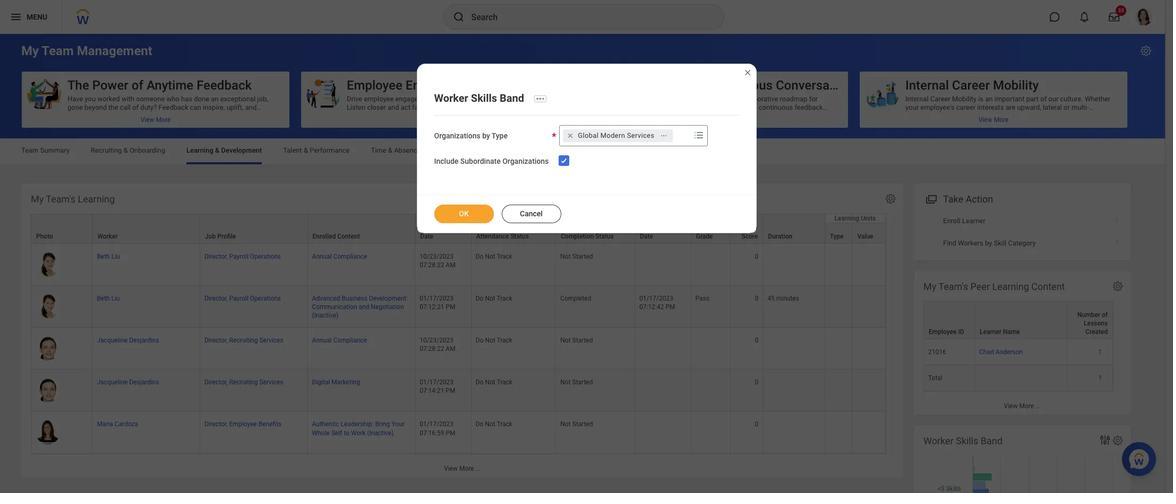 Task type: vqa. For each thing, say whether or not it's contained in the screenshot.
CHEVRON RIGHT SMALL icon
no



Task type: locate. For each thing, give the bounding box(es) containing it.
view more ... down 07:16:59
[[444, 465, 481, 473]]

maria cardoza link
[[97, 419, 138, 429]]

attendance status button
[[471, 215, 556, 244]]

(inactive)
[[312, 312, 339, 320], [367, 430, 394, 437]]

5 0 from the top
[[755, 421, 759, 429]]

07:14:21
[[420, 388, 444, 395]]

1 horizontal spatial completion
[[640, 225, 673, 232]]

2 1 from the top
[[1098, 375, 1102, 382]]

2 do not track from the top
[[476, 295, 512, 303]]

0 horizontal spatial status
[[511, 233, 529, 241]]

banner
[[0, 0, 1165, 34]]

4 do not track element from the top
[[476, 377, 512, 387]]

2 & from the left
[[215, 147, 220, 155]]

more inside my team's peer learning content element
[[1019, 403, 1034, 411]]

1 horizontal spatial ...
[[1036, 403, 1041, 411]]

by up include subordinate organizations
[[482, 132, 490, 140]]

learning up type 'popup button'
[[835, 215, 859, 223]]

status down cancel button
[[511, 233, 529, 241]]

coaching
[[654, 95, 682, 103]]

annual compliance link down communication
[[312, 335, 367, 345]]

list
[[914, 210, 1131, 254]]

1 do from the top
[[476, 253, 484, 261]]

type inside type 'popup button'
[[830, 233, 844, 241]]

2 horizontal spatial feedback
[[197, 78, 252, 93]]

of up do
[[132, 104, 139, 112]]

payroll
[[229, 253, 248, 261], [229, 295, 248, 303]]

an
[[211, 95, 219, 103]]

created
[[1085, 329, 1108, 336]]

5 do not track from the top
[[476, 421, 512, 429]]

director, for director, recruiting services link for annual
[[204, 337, 228, 345]]

lessons
[[1084, 320, 1108, 328]]

2 10/23/2023 from the top
[[420, 337, 454, 345]]

1 button for total
[[1098, 374, 1104, 383]]

row
[[31, 214, 886, 244], [31, 223, 886, 244], [31, 244, 886, 286], [31, 286, 886, 328], [924, 302, 1113, 340], [31, 328, 886, 370], [924, 340, 1113, 366], [924, 366, 1113, 392], [31, 370, 886, 412], [31, 412, 886, 454]]

2 director, recruiting services from the top
[[204, 379, 283, 387]]

01/17/2023 up "07:12:42"
[[639, 295, 673, 303]]

learner right enroll
[[962, 217, 985, 225]]

1 do not track element from the top
[[476, 251, 512, 261]]

employee inside employee id popup button
[[929, 329, 957, 336]]

director,
[[204, 253, 228, 261], [204, 295, 228, 303], [204, 337, 228, 345], [204, 379, 228, 387], [204, 421, 228, 429]]

3 not started element from the top
[[560, 377, 593, 387]]

1 desjardins from the top
[[129, 337, 159, 345]]

2 annual from the top
[[312, 337, 332, 345]]

1 vertical spatial annual compliance
[[312, 337, 367, 345]]

to down "recipients"
[[99, 121, 105, 128]]

related actions image
[[660, 132, 668, 139]]

2 date from the left
[[640, 233, 653, 241]]

content up learner name popup button
[[1032, 281, 1065, 293]]

0 vertical spatial services
[[627, 132, 654, 140]]

date inside registration date
[[420, 233, 433, 241]]

1 button
[[1098, 348, 1104, 357], [1098, 374, 1104, 383]]

jacqueline desjardins
[[97, 337, 159, 345], [97, 379, 159, 387]]

team left 'summary'
[[21, 147, 38, 155]]

& right time
[[388, 147, 392, 155]]

1 vertical spatial view more ...
[[444, 465, 481, 473]]

1 payroll from the top
[[229, 253, 248, 261]]

2 annual compliance link from the top
[[312, 335, 367, 345]]

employee's photo (maria cardoza) image
[[36, 421, 60, 445]]

2 do not track element from the top
[[476, 293, 512, 303]]

band inside dialog
[[500, 92, 524, 104]]

with
[[122, 95, 134, 103]]

track inside row
[[497, 421, 512, 429]]

0 vertical spatial my
[[21, 44, 39, 58]]

1 vertical spatial type
[[830, 233, 844, 241]]

07:12:21
[[420, 304, 444, 311]]

1 vertical spatial team's
[[939, 281, 968, 293]]

1 vertical spatial 1
[[1098, 375, 1102, 382]]

modern
[[601, 132, 625, 140]]

payroll for annual compliance
[[229, 253, 248, 261]]

0 vertical spatial am
[[446, 262, 456, 269]]

feedback down motivate on the left
[[67, 121, 97, 128]]

0 vertical spatial team's
[[46, 194, 75, 205]]

2 beth from the top
[[97, 295, 110, 303]]

0 vertical spatial jacqueline desjardins
[[97, 337, 159, 345]]

1 vertical spatial 10/23/2023
[[420, 337, 454, 345]]

view for peer
[[1004, 403, 1018, 411]]

tab list containing team summary
[[11, 139, 1155, 165]]

01/17/2023 up 07:12:21
[[420, 295, 454, 303]]

0 vertical spatial 10/23/2023 07:28:22 am
[[420, 253, 456, 269]]

completion for status
[[561, 233, 594, 241]]

3 started from the top
[[572, 379, 593, 387]]

2 horizontal spatial worker
[[924, 436, 954, 447]]

correction
[[626, 121, 657, 128]]

01/17/2023 for 07:12:42
[[639, 295, 673, 303]]

01/17/2023 inside 01/17/2023 07:16:59 pm
[[420, 421, 454, 429]]

01/17/2023 up 07:16:59
[[420, 421, 454, 429]]

1 horizontal spatial date
[[640, 233, 653, 241]]

include subordinate organizations
[[434, 157, 549, 166]]

1 for 21016
[[1098, 349, 1102, 356]]

global modern services, press delete to clear value. option
[[563, 129, 673, 142]]

1 & from the left
[[124, 147, 128, 155]]

10/23/2023 down 07:12:21
[[420, 337, 454, 345]]

director, payroll operations link for annual
[[204, 251, 281, 261]]

1 beth liu from the top
[[97, 253, 120, 261]]

1 vertical spatial director, recruiting services
[[204, 379, 283, 387]]

1 started from the top
[[572, 253, 593, 261]]

2 status from the left
[[595, 233, 614, 241]]

01/17/2023 inside 01/17/2023 07:14:21 pm
[[420, 379, 454, 387]]

07:28:22
[[420, 262, 444, 269], [420, 346, 444, 353]]

registration date button
[[415, 215, 471, 244]]

outcomes.
[[698, 121, 730, 128]]

2 jacqueline desjardins link from the top
[[97, 377, 159, 387]]

team up the
[[42, 44, 74, 58]]

anytime
[[147, 78, 193, 93]]

2 do from the top
[[476, 295, 484, 303]]

3 do from the top
[[476, 337, 484, 345]]

... for my team's peer learning content
[[1036, 403, 1041, 411]]

1 director, from the top
[[204, 253, 228, 261]]

1 horizontal spatial (inactive)
[[367, 430, 394, 437]]

director, payroll operations for advanced business development: communication and negotiation (inactive)
[[204, 295, 281, 303]]

0 vertical spatial learner
[[962, 217, 985, 225]]

1 vertical spatial worker skills band
[[924, 436, 1003, 447]]

1 vertical spatial more
[[459, 465, 474, 473]]

1 track from the top
[[497, 253, 512, 261]]

2 director, payroll operations link from the top
[[204, 293, 281, 303]]

1 horizontal spatial more
[[1019, 403, 1034, 411]]

jacqueline desjardins link for digital
[[97, 377, 159, 387]]

desjardins for digital
[[129, 379, 159, 387]]

1 director, payroll operations link from the top
[[204, 251, 281, 261]]

1 10/23/2023 07:28:22 am from the top
[[420, 253, 456, 269]]

2 liu from the top
[[111, 295, 120, 303]]

... for my team's learning
[[476, 465, 481, 473]]

beth liu link for annual
[[97, 251, 120, 261]]

skill
[[994, 239, 1007, 247]]

more inside the my team's learning element
[[459, 465, 474, 473]]

of inside number of lessons created
[[1102, 312, 1108, 319]]

learner inside popup button
[[980, 329, 1002, 336]]

1 vertical spatial feedback
[[159, 104, 188, 112]]

main content
[[0, 34, 1165, 494]]

annual compliance link for director, recruiting services
[[312, 335, 367, 345]]

feedback down who
[[159, 104, 188, 112]]

1 compliance from the top
[[333, 253, 367, 261]]

menu group image
[[924, 192, 938, 206]]

registration date
[[420, 225, 455, 241]]

beth liu
[[97, 253, 120, 261], [97, 295, 120, 303]]

type down "learning units" on the top right of the page
[[830, 233, 844, 241]]

1 horizontal spatial view more ...
[[1004, 403, 1041, 411]]

1 annual from the top
[[312, 253, 332, 261]]

completion
[[640, 225, 673, 232], [561, 233, 594, 241]]

2 vertical spatial services
[[259, 379, 283, 387]]

content right the enrolled
[[337, 233, 360, 241]]

1 director, payroll operations from the top
[[204, 253, 281, 261]]

1 horizontal spatial organizations
[[502, 157, 549, 166]]

0 vertical spatial 1
[[1098, 349, 1102, 356]]

0 vertical spatial director, recruiting services
[[204, 337, 283, 345]]

... inside the my team's learning element
[[476, 465, 481, 473]]

not started for 10/23/2023 07:28:22 am
[[560, 337, 593, 345]]

1 annual compliance link from the top
[[312, 251, 367, 261]]

2 not started from the top
[[560, 337, 593, 345]]

10/23/2023 down registration date
[[420, 253, 454, 261]]

not started element inside row
[[560, 419, 593, 429]]

am
[[446, 262, 456, 269], [446, 346, 456, 353]]

1 vertical spatial worker
[[97, 233, 118, 241]]

do not track element
[[476, 251, 512, 261], [476, 293, 512, 303], [476, 335, 512, 345], [476, 377, 512, 387], [476, 419, 512, 429]]

2 vertical spatial of
[[1102, 312, 1108, 319]]

0 vertical spatial compliance
[[333, 253, 367, 261]]

not started for 01/17/2023 07:16:59 pm
[[560, 421, 593, 429]]

1 jacqueline desjardins link from the top
[[97, 335, 159, 345]]

1 vertical spatial (inactive)
[[367, 430, 394, 437]]

action
[[966, 194, 993, 205]]

2 director, recruiting services link from the top
[[204, 377, 283, 387]]

view more ... up 'worker skills band' element
[[1004, 403, 1041, 411]]

feedback up success.
[[697, 95, 725, 103]]

engagement
[[406, 78, 477, 93]]

by inside main content
[[985, 239, 992, 247]]

jacqueline for annual compliance
[[97, 337, 128, 345]]

2 1 button from the top
[[1098, 374, 1104, 383]]

annual
[[312, 253, 332, 261], [312, 337, 332, 345]]

1 vertical spatial 07:28:22
[[420, 346, 444, 353]]

uplift,
[[226, 104, 244, 112]]

more for peer
[[1019, 403, 1034, 411]]

list containing enroll learner
[[914, 210, 1131, 254]]

0 vertical spatial (inactive)
[[312, 312, 339, 320]]

1 vertical spatial of
[[132, 104, 139, 112]]

01/17/2023 07:12:21 pm
[[420, 295, 455, 311]]

services inside option
[[627, 132, 654, 140]]

1 vertical spatial employee
[[929, 329, 957, 336]]

learning right 'peer' on the right of the page
[[992, 281, 1029, 293]]

learner up chad
[[980, 329, 1002, 336]]

beth liu link for advanced
[[97, 293, 120, 303]]

3 director, from the top
[[204, 337, 228, 345]]

45
[[768, 295, 775, 303]]

0 horizontal spatial skills
[[471, 92, 497, 104]]

1 vertical spatial by
[[985, 239, 992, 247]]

2 vertical spatial recruiting
[[229, 379, 258, 387]]

1 vertical spatial view more ... link
[[21, 460, 903, 478]]

compliance down enrolled content
[[333, 253, 367, 261]]

employee's photo (beth liu) image
[[36, 253, 60, 277], [36, 295, 60, 319]]

do for do not track element within the row
[[476, 421, 484, 429]]

2 beth liu from the top
[[97, 295, 120, 303]]

(inactive) down bring
[[367, 430, 394, 437]]

1 horizontal spatial team's
[[939, 281, 968, 293]]

1 vertical spatial band
[[981, 436, 1003, 447]]

cell
[[635, 244, 691, 286], [691, 244, 730, 286], [763, 244, 825, 286], [825, 244, 853, 286], [853, 244, 886, 286], [825, 286, 853, 328], [853, 286, 886, 328], [635, 328, 691, 370], [691, 328, 730, 370], [763, 328, 825, 370], [825, 328, 853, 370], [853, 328, 886, 370], [975, 366, 1067, 392], [635, 370, 691, 412], [691, 370, 730, 412], [763, 370, 825, 412], [825, 370, 853, 412], [853, 370, 886, 412], [635, 412, 691, 454], [691, 412, 730, 454], [763, 412, 825, 454], [825, 412, 853, 454], [853, 412, 886, 454]]

01/17/2023
[[420, 295, 454, 303], [639, 295, 673, 303], [420, 379, 454, 387], [420, 421, 454, 429]]

2 compliance from the top
[[333, 337, 367, 345]]

4 not started element from the top
[[560, 419, 593, 429]]

to inside authentic leadership: bring your whole self to work (inactive)
[[344, 430, 349, 437]]

global modern services element
[[578, 131, 654, 141]]

authentic leadership: bring your whole self to work (inactive)
[[312, 421, 404, 437]]

employee inside director, employee benefits link
[[229, 421, 257, 429]]

1 director, recruiting services from the top
[[204, 337, 283, 345]]

0 vertical spatial skills
[[471, 92, 497, 104]]

do inside row
[[476, 421, 484, 429]]

1 vertical spatial liu
[[111, 295, 120, 303]]

view
[[1004, 403, 1018, 411], [444, 465, 458, 473]]

do not track for do not track element related to digital marketing link
[[476, 379, 512, 387]]

view more ... link for peer
[[914, 398, 1131, 415]]

2 not started element from the top
[[560, 335, 593, 345]]

pm inside 01/17/2023 07:12:21 pm
[[446, 304, 455, 311]]

status left completion date
[[595, 233, 614, 241]]

4 do not track from the top
[[476, 379, 512, 387]]

pm inside 01/17/2023 07:14:21 pm
[[446, 388, 455, 395]]

annual compliance link down enrolled content
[[312, 251, 367, 261]]

0 horizontal spatial worker
[[97, 233, 118, 241]]

0 inside row
[[755, 421, 759, 429]]

learner name
[[980, 329, 1020, 336]]

3 track from the top
[[497, 337, 512, 345]]

organizations up include
[[434, 132, 480, 140]]

not started element
[[560, 251, 593, 261], [560, 335, 593, 345], [560, 377, 593, 387], [560, 419, 593, 429]]

name
[[1003, 329, 1020, 336]]

1 am from the top
[[446, 262, 456, 269]]

completion for date
[[640, 225, 673, 232]]

1 jacqueline from the top
[[97, 337, 128, 345]]

organizations left check small icon
[[502, 157, 549, 166]]

1 vertical spatial compliance
[[333, 337, 367, 345]]

2 track from the top
[[497, 295, 512, 303]]

done
[[194, 95, 209, 103]]

by
[[482, 132, 490, 140], [985, 239, 992, 247]]

01/17/2023 for 07:12:21
[[420, 295, 454, 303]]

prompts image
[[693, 129, 705, 142]]

4 started from the top
[[572, 421, 593, 429]]

not started inside row
[[560, 421, 593, 429]]

5 director, from the top
[[204, 421, 228, 429]]

do for advanced business development: communication and negotiation (inactive) link's do not track element
[[476, 295, 484, 303]]

exceptional
[[220, 95, 256, 103]]

date for registration date
[[420, 233, 433, 241]]

compliance for director, payroll operations
[[333, 253, 367, 261]]

of up lessons
[[1102, 312, 1108, 319]]

3 0 from the top
[[755, 337, 759, 345]]

view more ... for learning
[[444, 465, 481, 473]]

1 vertical spatial completion
[[561, 233, 594, 241]]

2 started from the top
[[572, 337, 593, 345]]

work
[[351, 430, 366, 437]]

annual down communication
[[312, 337, 332, 345]]

am up 01/17/2023 07:14:21 pm
[[446, 346, 456, 353]]

organizations
[[434, 132, 480, 140], [502, 157, 549, 166]]

mobility
[[993, 78, 1039, 93]]

0 vertical spatial worker skills band
[[434, 92, 524, 104]]

provides
[[743, 112, 770, 120]]

0 horizontal spatial band
[[500, 92, 524, 104]]

1 jacqueline desjardins from the top
[[97, 337, 159, 345]]

value
[[857, 233, 873, 241]]

2 vertical spatial worker
[[924, 436, 954, 447]]

(inactive) inside authentic leadership: bring your whole self to work (inactive)
[[367, 430, 394, 437]]

to inside ongoing coaching and feedback is a collaborative roadmap for employee achievement and success.  short continuous feedback cycles to plan, act, access and modify provides acknowledgement, correction and positive outcomes.
[[647, 112, 653, 120]]

1 vertical spatial services
[[259, 337, 283, 345]]

by inside worker skills band dialog
[[482, 132, 490, 140]]

& left development
[[215, 147, 220, 155]]

0 vertical spatial beth liu link
[[97, 251, 120, 261]]

07:28:22 up 01/17/2023 07:14:21 pm
[[420, 346, 444, 353]]

conversations
[[776, 78, 858, 93]]

pm right "07:14:21"
[[446, 388, 455, 395]]

2 jacqueline from the top
[[97, 379, 128, 387]]

1 do not track from the top
[[476, 253, 512, 261]]

1 date from the left
[[420, 233, 433, 241]]

pm right 07:12:21
[[446, 304, 455, 311]]

1 1 button from the top
[[1098, 348, 1104, 357]]

1 vertical spatial annual compliance link
[[312, 335, 367, 345]]

my team's learning
[[31, 194, 115, 205]]

1 07:28:22 from the top
[[420, 262, 444, 269]]

advanced
[[312, 295, 340, 303]]

am for director, recruiting services
[[446, 346, 456, 353]]

track for advanced business development: communication and negotiation (inactive) link's do not track element
[[497, 295, 512, 303]]

employee's photo (jacqueline desjardins) image
[[36, 337, 60, 361], [36, 379, 60, 403]]

ok button
[[434, 205, 494, 224]]

do for do not track element related to digital marketing link
[[476, 379, 484, 387]]

cancel button
[[502, 205, 561, 224]]

0 horizontal spatial type
[[492, 132, 508, 140]]

beth for advanced business development: communication and negotiation (inactive)
[[97, 295, 110, 303]]

0 vertical spatial completion
[[640, 225, 673, 232]]

have you worked with someone who has done an exceptional job, gone beyond the call of duty?  feedback can inspire, uplift, and motivate recipients to do better.  remind your team to use 'anytime' feedback to recognize others.
[[67, 95, 271, 128]]

& right talent
[[304, 147, 308, 155]]

1 horizontal spatial skills
[[956, 436, 978, 447]]

01/17/2023 up "07:14:21"
[[420, 379, 454, 387]]

do
[[476, 253, 484, 261], [476, 295, 484, 303], [476, 337, 484, 345], [476, 379, 484, 387], [476, 421, 484, 429]]

to left use
[[224, 112, 230, 120]]

enrolled content button
[[308, 215, 415, 244]]

2 director, from the top
[[204, 295, 228, 303]]

1 vertical spatial beth liu
[[97, 295, 120, 303]]

ongoing coaching and feedback is a collaborative roadmap for employee achievement and success.  short continuous feedback cycles to plan, act, access and modify provides acknowledgement, correction and positive outcomes.
[[626, 95, 829, 128]]

4 do from the top
[[476, 379, 484, 387]]

annual compliance down communication
[[312, 337, 367, 345]]

4 track from the top
[[497, 379, 512, 387]]

5 do from the top
[[476, 421, 484, 429]]

date inside completion date
[[640, 233, 653, 241]]

0 vertical spatial jacqueline
[[97, 337, 128, 345]]

2 desjardins from the top
[[129, 379, 159, 387]]

0 vertical spatial organizations
[[434, 132, 480, 140]]

4 not started from the top
[[560, 421, 593, 429]]

3 & from the left
[[304, 147, 308, 155]]

view more ...
[[1004, 403, 1041, 411], [444, 465, 481, 473]]

pm right "07:12:42"
[[666, 304, 675, 311]]

row containing maria cardoza
[[31, 412, 886, 454]]

not started for 01/17/2023 07:14:21 pm
[[560, 379, 593, 387]]

do not track element inside row
[[476, 419, 512, 429]]

check small image
[[558, 154, 571, 167]]

0 vertical spatial beth
[[97, 253, 110, 261]]

pm
[[446, 304, 455, 311], [666, 304, 675, 311], [446, 388, 455, 395], [446, 430, 455, 437]]

10/23/2023 07:28:22 am down registration date
[[420, 253, 456, 269]]

1 horizontal spatial band
[[981, 436, 1003, 447]]

and
[[683, 78, 704, 93], [683, 95, 695, 103], [245, 104, 257, 112], [698, 104, 710, 112], [707, 112, 719, 120], [659, 121, 670, 128], [359, 304, 369, 311]]

10/23/2023 for director, recruiting services
[[420, 337, 454, 345]]

3 not started from the top
[[560, 379, 593, 387]]

learning up photo popup button
[[78, 194, 115, 205]]

duty?
[[140, 104, 157, 112]]

2 payroll from the top
[[229, 295, 248, 303]]

1 vertical spatial skills
[[956, 436, 978, 447]]

0 vertical spatial employee's photo (jacqueline desjardins) image
[[36, 337, 60, 361]]

3 do not track from the top
[[476, 337, 512, 345]]

5 do not track element from the top
[[476, 419, 512, 429]]

1 0 from the top
[[755, 253, 759, 261]]

maria cardoza
[[97, 421, 138, 429]]

view more ... inside my team's peer learning content element
[[1004, 403, 1041, 411]]

recruiting for annual compliance
[[229, 337, 258, 345]]

pm for 01/17/2023 07:12:21 pm
[[446, 304, 455, 311]]

by left 'skill'
[[985, 239, 992, 247]]

row containing type
[[31, 223, 886, 244]]

chevron right image
[[1110, 236, 1124, 246]]

director, payroll operations link for advanced
[[204, 293, 281, 303]]

1
[[1098, 349, 1102, 356], [1098, 375, 1102, 382]]

director, inside row
[[204, 421, 228, 429]]

1 10/23/2023 from the top
[[420, 253, 454, 261]]

tab list
[[11, 139, 1155, 165]]

0 vertical spatial type
[[492, 132, 508, 140]]

0 vertical spatial employee
[[347, 78, 402, 93]]

0 for 01/17/2023 07:14:21 pm not started element
[[755, 379, 759, 387]]

do not track inside row
[[476, 421, 512, 429]]

type up include subordinate organizations
[[492, 132, 508, 140]]

date right completion status popup button
[[640, 233, 653, 241]]

& for recruiting
[[124, 147, 128, 155]]

3 do not track element from the top
[[476, 335, 512, 345]]

pm right 07:16:59
[[446, 430, 455, 437]]

0 vertical spatial beth liu
[[97, 253, 120, 261]]

1 annual compliance from the top
[[312, 253, 367, 261]]

find
[[943, 239, 956, 247]]

0 horizontal spatial content
[[337, 233, 360, 241]]

compliance down advanced business development: communication and negotiation (inactive)
[[333, 337, 367, 345]]

1 director, recruiting services link from the top
[[204, 335, 283, 345]]

0 vertical spatial 07:28:22
[[420, 262, 444, 269]]

1 1 from the top
[[1098, 349, 1102, 356]]

0 vertical spatial of
[[132, 78, 143, 93]]

0 vertical spatial annual compliance link
[[312, 251, 367, 261]]

0 vertical spatial ...
[[1036, 403, 1041, 411]]

1 operations from the top
[[250, 253, 281, 261]]

operations for advanced business development: communication and negotiation (inactive)
[[250, 295, 281, 303]]

global
[[578, 132, 599, 140]]

4 director, from the top
[[204, 379, 228, 387]]

0 horizontal spatial team's
[[46, 194, 75, 205]]

employee inside employee engagement button
[[347, 78, 402, 93]]

director, recruiting services link for annual
[[204, 335, 283, 345]]

close headcount plan to pipeline image
[[743, 69, 752, 77]]

track for do not track element for annual compliance link associated with director, payroll operations
[[497, 253, 512, 261]]

(inactive) down communication
[[312, 312, 339, 320]]

1 not started from the top
[[560, 253, 593, 261]]

recipients
[[96, 112, 126, 120]]

0 vertical spatial director, payroll operations
[[204, 253, 281, 261]]

track for do not track element within the row
[[497, 421, 512, 429]]

4 & from the left
[[388, 147, 392, 155]]

annual compliance for director, payroll operations
[[312, 253, 367, 261]]

others.
[[138, 121, 160, 128]]

feedback down for on the top right
[[795, 104, 823, 112]]

do not track element for advanced business development: communication and negotiation (inactive) link
[[476, 293, 512, 303]]

am down registration date
[[446, 262, 456, 269]]

completion date button
[[635, 215, 691, 244]]

01/17/2023 inside 01/17/2023 07:12:42 pm
[[639, 295, 673, 303]]

to left the plan,
[[647, 112, 653, 120]]

& for learning
[[215, 147, 220, 155]]

view inside my team's peer learning content element
[[1004, 403, 1018, 411]]

0 vertical spatial more
[[1019, 403, 1034, 411]]

skills
[[471, 92, 497, 104], [956, 436, 978, 447]]

benefits
[[258, 421, 282, 429]]

& left onboarding
[[124, 147, 128, 155]]

score button
[[730, 215, 763, 244]]

0 vertical spatial annual compliance
[[312, 253, 367, 261]]

1 status from the left
[[511, 233, 529, 241]]

jacqueline desjardins for annual
[[97, 337, 159, 345]]

employee
[[347, 78, 402, 93], [929, 329, 957, 336], [229, 421, 257, 429]]

pm inside 01/17/2023 07:12:42 pm
[[666, 304, 675, 311]]

2 vertical spatial employee
[[229, 421, 257, 429]]

...
[[1036, 403, 1041, 411], [476, 465, 481, 473]]

director, for director, payroll operations link for annual
[[204, 253, 228, 261]]

my inside the my team's learning element
[[31, 194, 44, 205]]

view more ... link
[[914, 398, 1131, 415], [21, 460, 903, 478]]

pm inside 01/17/2023 07:16:59 pm
[[446, 430, 455, 437]]

2 10/23/2023 07:28:22 am from the top
[[420, 337, 456, 353]]

not started element for 01/17/2023 07:14:21 pm
[[560, 377, 593, 387]]

2 director, payroll operations from the top
[[204, 295, 281, 303]]

view more ... inside the my team's learning element
[[444, 465, 481, 473]]

01/17/2023 for 07:16:59
[[420, 421, 454, 429]]

view inside the my team's learning element
[[444, 465, 458, 473]]

0 vertical spatial jacqueline desjardins link
[[97, 335, 159, 345]]

4 0 from the top
[[755, 379, 759, 387]]

2 07:28:22 from the top
[[420, 346, 444, 353]]

started inside row
[[572, 421, 593, 429]]

10/23/2023 07:28:22 am down 07:12:21
[[420, 337, 456, 353]]

1 vertical spatial my
[[31, 194, 44, 205]]

1 liu from the top
[[111, 253, 120, 261]]

worker inside worker skills band dialog
[[434, 92, 468, 104]]

number of lessons created button
[[1067, 302, 1113, 339]]

services for 10/23/2023 07:28:22 am
[[259, 337, 283, 345]]

0 vertical spatial director, payroll operations link
[[204, 251, 281, 261]]

better.
[[145, 112, 165, 120]]

annual compliance down enrolled content
[[312, 253, 367, 261]]

of up with
[[132, 78, 143, 93]]

0 horizontal spatial by
[[482, 132, 490, 140]]

1 vertical spatial jacqueline
[[97, 379, 128, 387]]

my inside my team's peer learning content element
[[924, 281, 936, 293]]

2 am from the top
[[446, 346, 456, 353]]

0 horizontal spatial view more ...
[[444, 465, 481, 473]]

07:28:22 down registration date
[[420, 262, 444, 269]]

0 vertical spatial annual
[[312, 253, 332, 261]]

date
[[420, 233, 433, 241], [640, 233, 653, 241]]

learning down the your
[[186, 147, 213, 155]]

date for completion date
[[640, 233, 653, 241]]

date down registration
[[420, 233, 433, 241]]

feedback up an
[[197, 78, 252, 93]]

skills inside worker skills band dialog
[[471, 92, 497, 104]]

enroll learner link
[[914, 210, 1131, 232]]

minutes
[[776, 295, 799, 303]]

1 vertical spatial view
[[444, 465, 458, 473]]

completion date
[[640, 225, 673, 241]]

to right "self"
[[344, 430, 349, 437]]

liu for annual
[[111, 253, 120, 261]]

jacqueline desjardins for digital
[[97, 379, 159, 387]]

do not track for do not track element within the row
[[476, 421, 512, 429]]

my for my team's peer learning content
[[924, 281, 936, 293]]

2 beth liu link from the top
[[97, 293, 120, 303]]

5 track from the top
[[497, 421, 512, 429]]

2 horizontal spatial employee
[[929, 329, 957, 336]]

annual down the enrolled
[[312, 253, 332, 261]]

1 beth liu link from the top
[[97, 251, 120, 261]]

1 employee's photo (jacqueline desjardins) image from the top
[[36, 337, 60, 361]]

1 beth from the top
[[97, 253, 110, 261]]

view for learning
[[444, 465, 458, 473]]

0 horizontal spatial more
[[459, 465, 474, 473]]

team's left 'peer' on the right of the page
[[939, 281, 968, 293]]

team's up photo popup button
[[46, 194, 75, 205]]

job profile
[[205, 233, 236, 241]]

bring
[[375, 421, 390, 429]]

0 horizontal spatial ...
[[476, 465, 481, 473]]

... inside my team's peer learning content element
[[1036, 403, 1041, 411]]

2 jacqueline desjardins from the top
[[97, 379, 159, 387]]

01/17/2023 inside 01/17/2023 07:12:21 pm
[[420, 295, 454, 303]]

1 horizontal spatial team
[[42, 44, 74, 58]]

0 horizontal spatial (inactive)
[[312, 312, 339, 320]]



Task type: describe. For each thing, give the bounding box(es) containing it.
content inside popup button
[[337, 233, 360, 241]]

duration button
[[763, 215, 825, 244]]

organizations by type
[[434, 132, 508, 140]]

remind
[[166, 112, 190, 120]]

director, recruiting services link for digital
[[204, 377, 283, 387]]

gone
[[67, 104, 83, 112]]

x small image
[[565, 130, 576, 141]]

beth liu for advanced
[[97, 295, 120, 303]]

0 vertical spatial recruiting
[[91, 147, 122, 155]]

2 0 from the top
[[755, 295, 759, 303]]

someone
[[136, 95, 165, 103]]

team's for peer
[[939, 281, 968, 293]]

authentic
[[312, 421, 339, 429]]

started for 10/23/2023 07:28:22 am
[[572, 337, 593, 345]]

employee id button
[[924, 302, 975, 339]]

track for do not track element corresponding to annual compliance link related to director, recruiting services
[[497, 337, 512, 345]]

learning units button
[[825, 215, 885, 223]]

worker skills band element
[[914, 426, 1131, 494]]

have
[[67, 95, 83, 103]]

time & absence
[[371, 147, 421, 155]]

recruiting & onboarding
[[91, 147, 165, 155]]

inspire,
[[203, 104, 225, 112]]

director, recruiting services for digital marketing
[[204, 379, 283, 387]]

2 vertical spatial feedback
[[67, 121, 97, 128]]

skills inside 'worker skills band' element
[[956, 436, 978, 447]]

& for time
[[388, 147, 392, 155]]

row containing learning units
[[31, 214, 886, 244]]

07:28:22 for director, payroll operations
[[420, 262, 444, 269]]

my team's learning element
[[21, 184, 903, 478]]

pass element
[[695, 293, 710, 303]]

jacqueline desjardins link for annual
[[97, 335, 159, 345]]

do not track element for authentic leadership: bring your whole self to work (inactive) link
[[476, 419, 512, 429]]

desjardins for annual
[[129, 337, 159, 345]]

notifications large image
[[1079, 12, 1090, 22]]

1 horizontal spatial feedback
[[159, 104, 188, 112]]

take action
[[943, 194, 993, 205]]

employee for employee id
[[929, 329, 957, 336]]

learning inside popup button
[[835, 215, 859, 223]]

marketing
[[332, 379, 360, 387]]

do not track for do not track element for annual compliance link associated with director, payroll operations
[[476, 253, 512, 261]]

absence
[[394, 147, 421, 155]]

beyond
[[84, 104, 107, 112]]

value button
[[853, 224, 885, 244]]

number
[[1077, 312, 1100, 319]]

access
[[684, 112, 706, 120]]

the
[[108, 104, 118, 112]]

status for completion status
[[595, 233, 614, 241]]

annual compliance for director, recruiting services
[[312, 337, 367, 345]]

not started element for 01/17/2023 07:16:59 pm
[[560, 419, 593, 429]]

digital marketing
[[312, 379, 360, 387]]

07:28:22 for director, recruiting services
[[420, 346, 444, 353]]

beth liu for annual
[[97, 253, 120, 261]]

score
[[742, 233, 758, 241]]

2 employee's photo (beth liu) image from the top
[[36, 295, 60, 319]]

worker skills band dialog
[[417, 64, 757, 234]]

act,
[[671, 112, 682, 120]]

has
[[181, 95, 192, 103]]

peer
[[971, 281, 990, 293]]

your
[[191, 112, 205, 120]]

01/17/2023 07:16:59 pm
[[420, 421, 455, 437]]

cancel
[[520, 210, 543, 218]]

pm for 01/17/2023 07:12:42 pm
[[666, 304, 675, 311]]

business
[[342, 295, 367, 303]]

whole
[[312, 430, 330, 437]]

director, for director, employee benefits link
[[204, 421, 228, 429]]

learning units
[[835, 215, 876, 223]]

started for 01/17/2023 07:14:21 pm
[[572, 379, 593, 387]]

10/23/2023 07:28:22 am for services
[[420, 337, 456, 353]]

completed
[[560, 295, 591, 303]]

worker inside worker popup button
[[97, 233, 118, 241]]

view more ... for peer
[[1004, 403, 1041, 411]]

cell inside my team's peer learning content element
[[975, 366, 1067, 392]]

1 horizontal spatial worker skills band
[[924, 436, 1003, 447]]

talent & performance
[[283, 147, 350, 155]]

take
[[943, 194, 963, 205]]

ongoing
[[626, 95, 652, 103]]

job
[[205, 233, 216, 241]]

the power of anytime feedback
[[67, 78, 252, 93]]

employee for employee engagement
[[347, 78, 402, 93]]

photo button
[[31, 215, 92, 244]]

view more ... link for learning
[[21, 460, 903, 478]]

team summary
[[21, 147, 70, 155]]

worked
[[97, 95, 120, 103]]

power
[[92, 78, 128, 93]]

01/17/2023 for 07:14:21
[[420, 379, 454, 387]]

do not track for advanced business development: communication and negotiation (inactive) link's do not track element
[[476, 295, 512, 303]]

profile logan mcneil element
[[1129, 5, 1159, 29]]

my team's peer learning content
[[924, 281, 1065, 293]]

chevron right image
[[1110, 214, 1124, 224]]

global modern services
[[578, 132, 654, 140]]

0 horizontal spatial team
[[21, 147, 38, 155]]

07:12:42
[[639, 304, 664, 311]]

continuous
[[759, 104, 793, 112]]

0 for not started element inside the row
[[755, 421, 759, 429]]

enroll learner
[[943, 217, 985, 225]]

and inside have you worked with someone who has done an exceptional job, gone beyond the call of duty?  feedback can inspire, uplift, and motivate recipients to do better.  remind your team to use 'anytime' feedback to recognize others.
[[245, 104, 257, 112]]

completed element
[[560, 293, 591, 303]]

0 for not started element related to 10/23/2023 07:28:22 am
[[755, 337, 759, 345]]

management
[[77, 44, 152, 58]]

0 horizontal spatial organizations
[[434, 132, 480, 140]]

list inside main content
[[914, 210, 1131, 254]]

more for learning
[[459, 465, 474, 473]]

grade
[[696, 233, 713, 241]]

director, employee benefits link
[[204, 419, 282, 429]]

annual compliance link for director, payroll operations
[[312, 251, 367, 261]]

learning & development
[[186, 147, 262, 155]]

type button
[[825, 224, 852, 244]]

compliance for director, recruiting services
[[333, 337, 367, 345]]

job profile button
[[200, 215, 307, 244]]

1 employee's photo (beth liu) image from the top
[[36, 253, 60, 277]]

0 vertical spatial feedback
[[197, 78, 252, 93]]

enrolled content
[[313, 233, 360, 241]]

2 employee's photo (jacqueline desjardins) image from the top
[[36, 379, 60, 403]]

my for my team's learning
[[31, 194, 44, 205]]

beth for annual compliance
[[97, 253, 110, 261]]

photo
[[36, 233, 53, 241]]

not started element for 10/23/2023 07:28:22 am
[[560, 335, 593, 345]]

started for 01/17/2023 07:16:59 pm
[[572, 421, 593, 429]]

(inactive) inside advanced business development: communication and negotiation (inactive)
[[312, 312, 339, 320]]

of inside have you worked with someone who has done an exceptional job, gone beyond the call of duty?  feedback can inspire, uplift, and motivate recipients to do better.  remind your team to use 'anytime' feedback to recognize others.
[[132, 104, 139, 112]]

completion status
[[561, 233, 614, 241]]

0 horizontal spatial feedback
[[697, 95, 725, 103]]

director, employee benefits
[[204, 421, 282, 429]]

inbox large image
[[1109, 12, 1120, 22]]

01/17/2023 07:14:21 pm
[[420, 379, 455, 395]]

do not track element for annual compliance link related to director, recruiting services
[[476, 335, 512, 345]]

track for do not track element related to digital marketing link
[[497, 379, 512, 387]]

1 vertical spatial content
[[1032, 281, 1065, 293]]

services for 01/17/2023 07:14:21 pm
[[259, 379, 283, 387]]

1 button for 21016
[[1098, 348, 1104, 357]]

recruiting for digital marketing
[[229, 379, 258, 387]]

pm for 01/17/2023 07:16:59 pm
[[446, 430, 455, 437]]

can
[[190, 104, 201, 112]]

internal
[[905, 78, 949, 93]]

team's for learning
[[46, 194, 75, 205]]

development
[[221, 147, 262, 155]]

01/17/2023 07:12:42 pm
[[639, 295, 675, 311]]

10/23/2023 for director, payroll operations
[[420, 253, 454, 261]]

communication
[[312, 304, 357, 311]]

you
[[85, 95, 96, 103]]

jacqueline for digital marketing
[[97, 379, 128, 387]]

operations for annual compliance
[[250, 253, 281, 261]]

pm for 01/17/2023 07:14:21 pm
[[446, 388, 455, 395]]

row containing number of lessons created
[[924, 302, 1113, 340]]

director, recruiting services for annual compliance
[[204, 337, 283, 345]]

'anytime'
[[244, 112, 271, 120]]

worker inside 'worker skills band' element
[[924, 436, 954, 447]]

row containing 21016
[[924, 340, 1113, 366]]

1 vertical spatial organizations
[[502, 157, 549, 166]]

the
[[67, 78, 89, 93]]

configure this page image
[[1140, 45, 1152, 57]]

do not track element for annual compliance link associated with director, payroll operations
[[476, 251, 512, 261]]

worker skills band inside dialog
[[434, 92, 524, 104]]

do for do not track element for annual compliance link associated with director, payroll operations
[[476, 253, 484, 261]]

and inside advanced business development: communication and negotiation (inactive)
[[359, 304, 369, 311]]

10/23/2023 07:28:22 am for operations
[[420, 253, 456, 269]]

authentic leadership: bring your whole self to work (inactive) link
[[312, 419, 404, 437]]

1 not started element from the top
[[560, 251, 593, 261]]

do not track for do not track element corresponding to annual compliance link related to director, recruiting services
[[476, 337, 512, 345]]

success.
[[712, 104, 739, 112]]

1 for total
[[1098, 375, 1102, 382]]

main content containing my team management
[[0, 34, 1165, 494]]

director, payroll operations for annual compliance
[[204, 253, 281, 261]]

do not track element for digital marketing link
[[476, 377, 512, 387]]

worker skills band link
[[434, 92, 524, 104]]

career
[[952, 78, 990, 93]]

0 vertical spatial team
[[42, 44, 74, 58]]

my team's peer learning content element
[[914, 271, 1131, 415]]

payroll for advanced business development: communication and negotiation (inactive)
[[229, 295, 248, 303]]

roadmap
[[780, 95, 807, 103]]

row containing total
[[924, 366, 1113, 392]]

internal career mobility
[[905, 78, 1039, 93]]

type inside worker skills band dialog
[[492, 132, 508, 140]]

liu for advanced
[[111, 295, 120, 303]]

performance
[[310, 147, 350, 155]]

to left do
[[128, 112, 134, 120]]

attendance status
[[476, 233, 529, 241]]

recognize
[[107, 121, 137, 128]]

chad anderson link
[[979, 347, 1023, 356]]

who
[[167, 95, 179, 103]]

digital
[[312, 379, 330, 387]]

cardoza
[[115, 421, 138, 429]]

my for my team management
[[21, 44, 39, 58]]

tab list inside main content
[[11, 139, 1155, 165]]

employee engagement button
[[301, 72, 569, 128]]

team
[[206, 112, 222, 120]]

director, for digital director, recruiting services link
[[204, 379, 228, 387]]

status for attendance status
[[511, 233, 529, 241]]

onboarding
[[130, 147, 165, 155]]

find workers by skill category link
[[914, 232, 1131, 254]]

annual for director, payroll operations
[[312, 253, 332, 261]]

maria
[[97, 421, 113, 429]]

category
[[1008, 239, 1036, 247]]

1 horizontal spatial feedback
[[795, 104, 823, 112]]

self
[[331, 430, 342, 437]]

search image
[[452, 11, 465, 23]]

positive
[[672, 121, 696, 128]]

annual for director, recruiting services
[[312, 337, 332, 345]]

& for talent
[[304, 147, 308, 155]]



